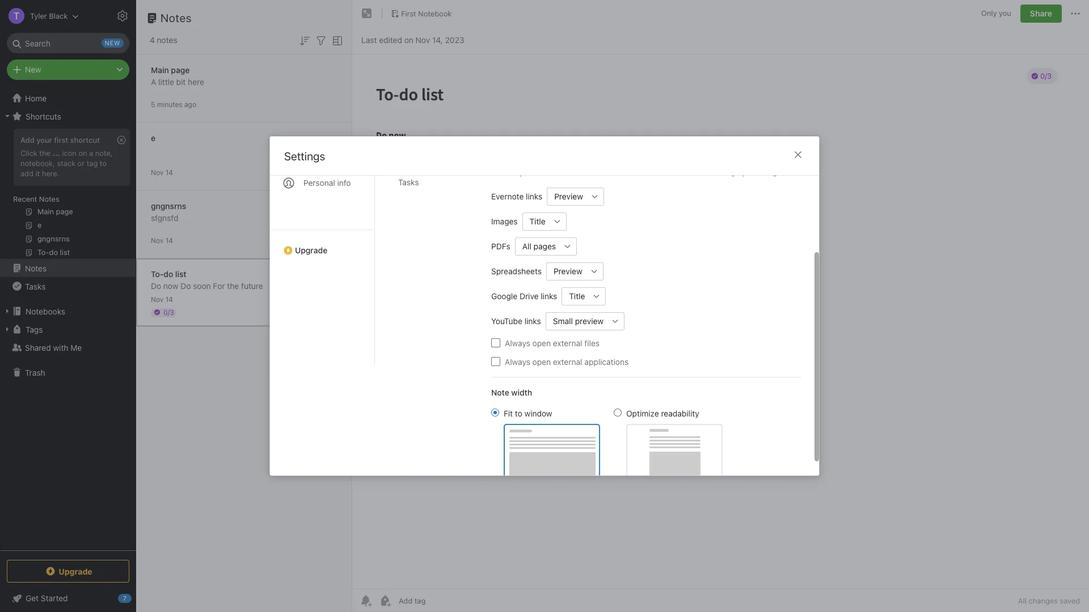 Task type: vqa. For each thing, say whether or not it's contained in the screenshot.
FILES
yes



Task type: locate. For each thing, give the bounding box(es) containing it.
group
[[0, 125, 136, 264]]

optimize
[[626, 409, 659, 418]]

14 for e
[[165, 168, 173, 177]]

to inside 'option group'
[[515, 409, 522, 418]]

readability
[[661, 409, 699, 418]]

nov 14 down sfgnsfd
[[151, 236, 173, 245]]

1 vertical spatial open
[[533, 357, 551, 367]]

0 horizontal spatial title button
[[522, 212, 548, 231]]

1 horizontal spatial do
[[181, 281, 191, 291]]

info
[[337, 178, 351, 188]]

the right the 'for' at the top
[[227, 281, 239, 291]]

small preview button
[[546, 312, 606, 330]]

0 vertical spatial all
[[522, 242, 531, 251]]

notes up "tasks" button
[[25, 264, 47, 273]]

always right always open external files checkbox
[[505, 338, 530, 348]]

nov down sfgnsfd
[[151, 236, 164, 245]]

title
[[530, 217, 546, 226], [569, 292, 585, 301]]

tasks
[[398, 178, 419, 187], [25, 282, 46, 291]]

click
[[20, 149, 37, 158]]

2 external from the top
[[553, 357, 582, 367]]

preview button
[[547, 187, 586, 206], [546, 262, 585, 281]]

1 vertical spatial title button
[[562, 287, 588, 305]]

14 down sfgnsfd
[[165, 236, 173, 245]]

settings image
[[116, 9, 129, 23]]

last edited on nov 14, 2023
[[361, 35, 464, 45]]

0 vertical spatial preview
[[554, 192, 583, 201]]

tree
[[0, 89, 136, 550]]

gngnsrns sfgnsfd
[[151, 201, 186, 223]]

0 vertical spatial always
[[505, 338, 530, 348]]

expand tags image
[[3, 325, 12, 334]]

note list element
[[136, 0, 352, 613]]

1 always from the top
[[505, 338, 530, 348]]

settings
[[284, 150, 325, 163]]

external for files
[[553, 338, 582, 348]]

open down "always open external files"
[[533, 357, 551, 367]]

0 vertical spatial title
[[530, 217, 546, 226]]

always open external files
[[505, 338, 600, 348]]

0 vertical spatial notes
[[161, 11, 192, 24]]

14,
[[432, 35, 443, 45]]

1 horizontal spatial upgrade button
[[270, 230, 374, 260]]

title button up all pages button
[[522, 212, 548, 231]]

links right drive
[[541, 292, 557, 301]]

bit
[[176, 77, 186, 87]]

preview inside preview 'field'
[[554, 267, 582, 276]]

notes right recent
[[39, 195, 59, 204]]

1 horizontal spatial tasks
[[398, 178, 419, 187]]

external up always open external applications
[[553, 338, 582, 348]]

None search field
[[15, 33, 121, 53]]

first
[[401, 9, 416, 18]]

1 vertical spatial preview button
[[546, 262, 585, 281]]

0 vertical spatial preview button
[[547, 187, 586, 206]]

1 vertical spatial title
[[569, 292, 585, 301]]

always for always open external files
[[505, 338, 530, 348]]

evernote links
[[491, 192, 542, 201]]

0 horizontal spatial the
[[39, 149, 50, 158]]

1 vertical spatial on
[[79, 149, 87, 158]]

what are my options?
[[691, 168, 769, 177]]

1 vertical spatial 14
[[165, 236, 173, 245]]

nov 14
[[151, 168, 173, 177], [151, 236, 173, 245], [151, 295, 173, 304]]

title inside choose default view option for google drive links field
[[569, 292, 585, 301]]

evernote
[[491, 192, 524, 201]]

do down list
[[181, 281, 191, 291]]

e
[[151, 133, 155, 143]]

do
[[164, 269, 173, 279]]

all pages
[[522, 242, 556, 251]]

add
[[20, 169, 33, 178]]

1 vertical spatial nov 14
[[151, 236, 173, 245]]

all changes saved
[[1018, 597, 1080, 606]]

all pages button
[[515, 237, 559, 256]]

0 vertical spatial open
[[533, 338, 551, 348]]

14
[[165, 168, 173, 177], [165, 236, 173, 245], [165, 295, 173, 304]]

1 vertical spatial external
[[553, 357, 582, 367]]

nov 14 for gngnsrns
[[151, 236, 173, 245]]

preview up choose default view option for google drive links field
[[554, 267, 582, 276]]

0 horizontal spatial all
[[522, 242, 531, 251]]

open
[[533, 338, 551, 348], [533, 357, 551, 367]]

tab list
[[270, 65, 375, 365]]

notes
[[161, 11, 192, 24], [39, 195, 59, 204], [25, 264, 47, 273]]

2 vertical spatial notes
[[25, 264, 47, 273]]

applications
[[585, 357, 629, 367]]

title up all pages button
[[530, 217, 546, 226]]

1 vertical spatial tasks
[[25, 282, 46, 291]]

1 external from the top
[[553, 338, 582, 348]]

expand notebooks image
[[3, 307, 12, 316]]

future
[[241, 281, 263, 291]]

Choose default view option for Google Drive links field
[[562, 287, 606, 305]]

choose your default views for new links and attachments.
[[491, 168, 689, 177]]

1 horizontal spatial to
[[515, 409, 522, 418]]

0 horizontal spatial tasks
[[25, 282, 46, 291]]

links
[[612, 168, 627, 177], [526, 192, 542, 201], [541, 292, 557, 301], [525, 317, 541, 326]]

external down "always open external files"
[[553, 357, 582, 367]]

share
[[1030, 9, 1052, 18]]

14 up the '0/3'
[[165, 295, 173, 304]]

options?
[[738, 168, 769, 177]]

always for always open external applications
[[505, 357, 530, 367]]

first
[[54, 136, 68, 145]]

add
[[20, 136, 34, 145]]

all left changes
[[1018, 597, 1027, 606]]

note width
[[491, 388, 532, 397]]

0 vertical spatial nov 14
[[151, 168, 173, 177]]

Choose default view option for Evernote links field
[[547, 187, 604, 206]]

1 horizontal spatial all
[[1018, 597, 1027, 606]]

notebooks
[[26, 307, 65, 316]]

click the ...
[[20, 149, 60, 158]]

shared with me link
[[0, 339, 136, 357]]

2 do from the left
[[181, 281, 191, 291]]

1 vertical spatial your
[[519, 168, 535, 177]]

1 vertical spatial to
[[515, 409, 522, 418]]

your left default
[[519, 168, 535, 177]]

nov left 14,
[[416, 35, 430, 45]]

0 vertical spatial your
[[36, 136, 52, 145]]

1 14 from the top
[[165, 168, 173, 177]]

title for google drive links
[[569, 292, 585, 301]]

small
[[553, 317, 573, 326]]

open up always open external applications
[[533, 338, 551, 348]]

new button
[[7, 60, 129, 80]]

nov 14 up the '0/3'
[[151, 295, 173, 304]]

on left a
[[79, 149, 87, 158]]

1 horizontal spatial the
[[227, 281, 239, 291]]

all inside button
[[522, 242, 531, 251]]

your inside group
[[36, 136, 52, 145]]

option group
[[491, 408, 723, 480]]

do down to-
[[151, 281, 161, 291]]

2 always from the top
[[505, 357, 530, 367]]

1 vertical spatial preview
[[554, 267, 582, 276]]

on inside icon on a note, notebook, stack or tag to add it here.
[[79, 149, 87, 158]]

14 for gngnsrns
[[165, 236, 173, 245]]

2 open from the top
[[533, 357, 551, 367]]

1 open from the top
[[533, 338, 551, 348]]

the
[[39, 149, 50, 158], [227, 281, 239, 291]]

0 vertical spatial 14
[[165, 168, 173, 177]]

1 vertical spatial upgrade
[[59, 567, 92, 577]]

Note Editor text field
[[352, 54, 1089, 589]]

2 vertical spatial nov 14
[[151, 295, 173, 304]]

links down drive
[[525, 317, 541, 326]]

2 14 from the top
[[165, 236, 173, 245]]

shortcut
[[70, 136, 100, 145]]

here
[[188, 77, 204, 87]]

google
[[491, 292, 517, 301]]

title button
[[522, 212, 548, 231], [562, 287, 588, 305]]

14 up gngnsrns
[[165, 168, 173, 177]]

add your first shortcut
[[20, 136, 100, 145]]

0 vertical spatial upgrade
[[295, 246, 327, 255]]

preview for evernote links
[[554, 192, 583, 201]]

0 horizontal spatial your
[[36, 136, 52, 145]]

preview button for spreadsheets
[[546, 262, 585, 281]]

tasks inside tab
[[398, 178, 419, 187]]

0 vertical spatial external
[[553, 338, 582, 348]]

0 vertical spatial tasks
[[398, 178, 419, 187]]

to-
[[151, 269, 164, 279]]

to right "fit"
[[515, 409, 522, 418]]

title up small preview button
[[569, 292, 585, 301]]

notes up notes
[[161, 11, 192, 24]]

nov
[[416, 35, 430, 45], [151, 168, 164, 177], [151, 236, 164, 245], [151, 295, 164, 304]]

0 vertical spatial title button
[[522, 212, 548, 231]]

0 vertical spatial on
[[404, 35, 413, 45]]

expand note image
[[360, 7, 374, 20]]

1 horizontal spatial on
[[404, 35, 413, 45]]

page
[[171, 65, 190, 75]]

preview down views
[[554, 192, 583, 201]]

nov 14 up gngnsrns
[[151, 168, 173, 177]]

1 vertical spatial always
[[505, 357, 530, 367]]

on right edited
[[404, 35, 413, 45]]

2 vertical spatial 14
[[165, 295, 173, 304]]

0 horizontal spatial on
[[79, 149, 87, 158]]

add tag image
[[378, 595, 392, 608]]

the left ...
[[39, 149, 50, 158]]

1 horizontal spatial title button
[[562, 287, 588, 305]]

preview button up choose default view option for google drive links field
[[546, 262, 585, 281]]

0 horizontal spatial title
[[530, 217, 546, 226]]

1 horizontal spatial your
[[519, 168, 535, 177]]

upgrade
[[295, 246, 327, 255], [59, 567, 92, 577]]

1 horizontal spatial title
[[569, 292, 585, 301]]

recent notes
[[13, 195, 59, 204]]

1 nov 14 from the top
[[151, 168, 173, 177]]

minutes
[[157, 100, 182, 109]]

to
[[100, 159, 107, 168], [515, 409, 522, 418]]

pages
[[534, 242, 556, 251]]

0 horizontal spatial to
[[100, 159, 107, 168]]

nov 14 for e
[[151, 168, 173, 177]]

1 vertical spatial notes
[[39, 195, 59, 204]]

0 horizontal spatial do
[[151, 281, 161, 291]]

always right always open external applications checkbox
[[505, 357, 530, 367]]

preview inside choose default view option for evernote links field
[[554, 192, 583, 201]]

tags button
[[0, 321, 136, 339]]

preview button down views
[[547, 187, 586, 206]]

1 vertical spatial all
[[1018, 597, 1027, 606]]

always open external applications
[[505, 357, 629, 367]]

title button down preview 'field'
[[562, 287, 588, 305]]

all left pages
[[522, 242, 531, 251]]

what
[[691, 168, 710, 177]]

all for all changes saved
[[1018, 597, 1027, 606]]

links right evernote
[[526, 192, 542, 201]]

1 vertical spatial upgrade button
[[7, 560, 129, 583]]

tasks button
[[0, 277, 136, 296]]

to down the 'note,'
[[100, 159, 107, 168]]

1 vertical spatial the
[[227, 281, 239, 291]]

0 vertical spatial the
[[39, 149, 50, 158]]

your up click the ... at the left
[[36, 136, 52, 145]]

title inside title 'field'
[[530, 217, 546, 226]]

0 vertical spatial to
[[100, 159, 107, 168]]

attachments.
[[644, 168, 689, 177]]

all inside note window element
[[1018, 597, 1027, 606]]

2 nov 14 from the top
[[151, 236, 173, 245]]

personal info
[[304, 178, 351, 188]]

tasks tab
[[389, 173, 473, 192]]

Search text field
[[15, 33, 121, 53]]

recent
[[13, 195, 37, 204]]



Task type: describe. For each thing, give the bounding box(es) containing it.
fit
[[504, 409, 513, 418]]

notes
[[157, 35, 177, 45]]

home
[[25, 93, 47, 103]]

preview button for evernote links
[[547, 187, 586, 206]]

to inside icon on a note, notebook, stack or tag to add it here.
[[100, 159, 107, 168]]

note window element
[[352, 0, 1089, 613]]

0 horizontal spatial upgrade
[[59, 567, 92, 577]]

or
[[78, 159, 85, 168]]

soon
[[193, 281, 211, 291]]

Choose default view option for PDFs field
[[515, 237, 577, 256]]

...
[[52, 149, 60, 158]]

group containing add your first shortcut
[[0, 125, 136, 264]]

home link
[[0, 89, 136, 107]]

Choose default view option for Images field
[[522, 212, 567, 231]]

close image
[[791, 148, 805, 162]]

preview
[[575, 317, 604, 326]]

0 horizontal spatial upgrade button
[[7, 560, 129, 583]]

spreadsheets
[[491, 267, 542, 276]]

youtube
[[491, 317, 522, 326]]

with
[[53, 343, 68, 353]]

tag
[[87, 159, 98, 168]]

now
[[163, 281, 178, 291]]

external for applications
[[553, 357, 582, 367]]

Always open external applications checkbox
[[491, 357, 500, 366]]

new
[[595, 168, 610, 177]]

tags
[[26, 325, 43, 334]]

note
[[491, 388, 509, 397]]

Fit to window radio
[[491, 409, 499, 417]]

personal
[[304, 178, 335, 188]]

window
[[525, 409, 552, 418]]

the inside to-do list do now do soon for the future
[[227, 281, 239, 291]]

are
[[712, 168, 723, 177]]

you
[[999, 9, 1011, 18]]

for
[[584, 168, 593, 177]]

shortcuts button
[[0, 107, 136, 125]]

preview for spreadsheets
[[554, 267, 582, 276]]

shared
[[25, 343, 51, 353]]

notes inside notes link
[[25, 264, 47, 273]]

nov down e
[[151, 168, 164, 177]]

for
[[213, 281, 225, 291]]

notebook
[[418, 9, 452, 18]]

3 14 from the top
[[165, 295, 173, 304]]

changes
[[1029, 597, 1058, 606]]

4 notes
[[150, 35, 177, 45]]

fit to window
[[504, 409, 552, 418]]

last
[[361, 35, 377, 45]]

main page a little bit here
[[151, 65, 204, 87]]

shared with me
[[25, 343, 82, 353]]

title button for google drive links
[[562, 287, 588, 305]]

open for always open external files
[[533, 338, 551, 348]]

gngnsrns
[[151, 201, 186, 211]]

youtube links
[[491, 317, 541, 326]]

nov inside note window element
[[416, 35, 430, 45]]

choose
[[491, 168, 517, 177]]

your for default
[[519, 168, 535, 177]]

new
[[25, 65, 41, 74]]

pdfs
[[491, 242, 510, 251]]

title button for images
[[522, 212, 548, 231]]

a
[[151, 77, 156, 87]]

Choose default view option for YouTube links field
[[546, 312, 625, 330]]

links left and
[[612, 168, 627, 177]]

add a reminder image
[[359, 595, 373, 608]]

0 vertical spatial upgrade button
[[270, 230, 374, 260]]

and
[[629, 168, 642, 177]]

ago
[[184, 100, 196, 109]]

5
[[151, 100, 155, 109]]

Choose default view option for Spreadsheets field
[[546, 262, 603, 281]]

your for first
[[36, 136, 52, 145]]

3 nov 14 from the top
[[151, 295, 173, 304]]

default
[[537, 168, 561, 177]]

note,
[[95, 149, 113, 158]]

tree containing home
[[0, 89, 136, 550]]

small preview
[[553, 317, 604, 326]]

edited
[[379, 35, 402, 45]]

tab list containing personal info
[[270, 65, 375, 365]]

little
[[158, 77, 174, 87]]

title for images
[[530, 217, 546, 226]]

option group containing fit to window
[[491, 408, 723, 480]]

notes inside note list element
[[161, 11, 192, 24]]

google drive links
[[491, 292, 557, 301]]

nov up the '0/3'
[[151, 295, 164, 304]]

only
[[981, 9, 997, 18]]

4
[[150, 35, 155, 45]]

first notebook button
[[387, 6, 456, 22]]

all for all pages
[[522, 242, 531, 251]]

images
[[491, 217, 518, 226]]

views
[[563, 168, 582, 177]]

it
[[35, 169, 40, 178]]

icon on a note, notebook, stack or tag to add it here.
[[20, 149, 113, 178]]

width
[[511, 388, 532, 397]]

1 horizontal spatial upgrade
[[295, 246, 327, 255]]

a
[[89, 149, 93, 158]]

drive
[[520, 292, 539, 301]]

2023
[[445, 35, 464, 45]]

me
[[71, 343, 82, 353]]

share button
[[1021, 5, 1062, 23]]

my
[[725, 168, 736, 177]]

trash
[[25, 368, 45, 378]]

optimize readability
[[626, 409, 699, 418]]

open for always open external applications
[[533, 357, 551, 367]]

tasks inside button
[[25, 282, 46, 291]]

1 do from the left
[[151, 281, 161, 291]]

here.
[[42, 169, 59, 178]]

list
[[175, 269, 186, 279]]

notebook,
[[20, 159, 55, 168]]

Optimize readability radio
[[614, 409, 622, 417]]

sfgnsfd
[[151, 213, 178, 223]]

files
[[585, 338, 600, 348]]

notes inside group
[[39, 195, 59, 204]]

notebooks link
[[0, 302, 136, 321]]

Always open external files checkbox
[[491, 339, 500, 348]]

on inside note window element
[[404, 35, 413, 45]]



